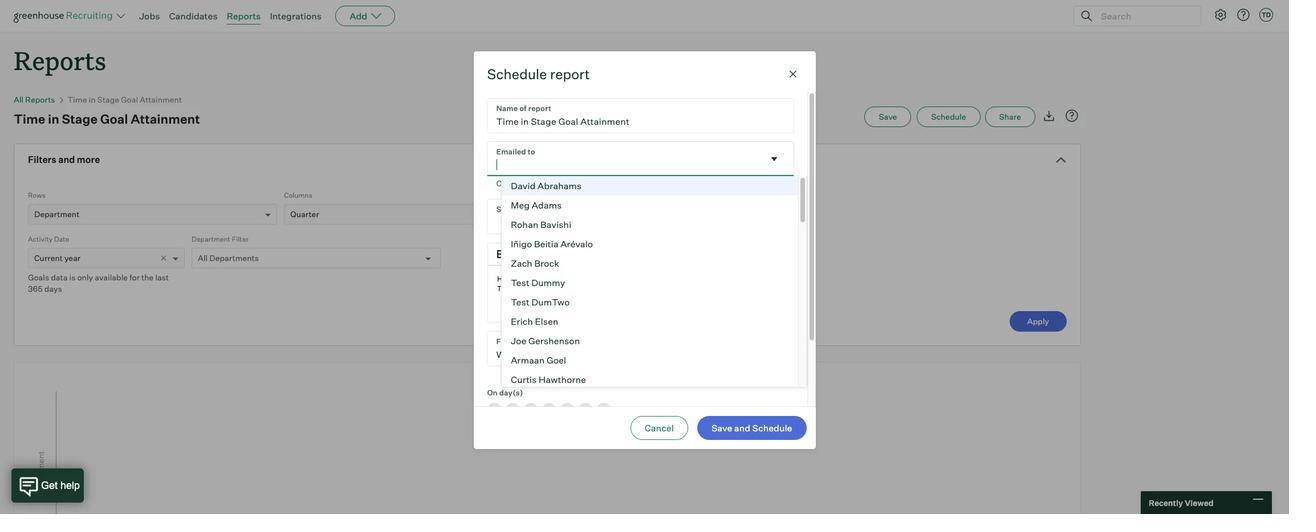 Task type: describe. For each thing, give the bounding box(es) containing it.
joe
[[511, 335, 526, 347]]

for
[[129, 273, 140, 282]]

xychart image
[[28, 363, 1067, 514]]

integrations link
[[270, 10, 322, 22]]

joe gershenson option
[[501, 331, 798, 351]]

more
[[77, 154, 100, 165]]

jobs link
[[139, 10, 160, 22]]

will
[[666, 179, 679, 188]]

curtis
[[511, 374, 536, 385]]

full
[[711, 179, 724, 188]]

hawthorne
[[538, 374, 586, 385]]

2 toolbar from the left
[[625, 243, 688, 266]]

td button
[[1257, 6, 1275, 24]]

all for all departments
[[198, 253, 208, 263]]

td button
[[1259, 8, 1273, 22]]

meg adams
[[511, 200, 561, 211]]

iñigo beitia arévalo option
[[501, 234, 798, 254]]

1 vertical spatial time
[[14, 111, 45, 127]]

td
[[1262, 11, 1271, 19]]

1 vertical spatial goal
[[100, 111, 128, 127]]

add button
[[335, 6, 395, 26]]

with
[[540, 179, 557, 188]]

add
[[350, 10, 367, 22]]

goals data is only available for the last 365 days
[[28, 273, 169, 294]]

gershenson
[[528, 335, 580, 347]]

activity date
[[28, 235, 69, 244]]

apply
[[1027, 317, 1049, 326]]

david abrahams
[[511, 180, 581, 192]]

only
[[77, 273, 93, 282]]

iñigo beitia arévalo
[[511, 238, 593, 250]]

erich
[[511, 316, 533, 327]]

days
[[44, 284, 62, 294]]

Only users with the necessary permissions will see the full report field
[[487, 142, 793, 190]]

test dumtwo
[[511, 297, 569, 308]]

1 horizontal spatial time
[[68, 95, 87, 104]]

goel
[[546, 355, 566, 366]]

integrations
[[270, 10, 322, 22]]

curtis hawthorne
[[511, 374, 586, 385]]

users
[[516, 179, 538, 188]]

all for all reports
[[14, 95, 24, 104]]

0 vertical spatial reports
[[227, 10, 261, 22]]

365
[[28, 284, 43, 294]]

erich elsen
[[511, 316, 558, 327]]

configure image
[[1214, 8, 1227, 22]]

0 horizontal spatial in
[[48, 111, 59, 127]]

schedule for schedule report
[[487, 66, 547, 83]]

0 horizontal spatial report
[[550, 66, 590, 83]]

on day(s)
[[487, 388, 523, 397]]

necessary
[[573, 179, 614, 188]]

iñigo
[[511, 238, 532, 250]]

save button
[[865, 107, 911, 127]]

goals
[[28, 273, 49, 282]]

filter
[[232, 235, 249, 244]]

department option
[[34, 209, 79, 219]]

test for test dummy
[[511, 277, 529, 289]]

department for department filter
[[192, 235, 230, 244]]

abrahams
[[537, 180, 581, 192]]

×
[[160, 251, 167, 264]]

cancel button
[[630, 416, 688, 440]]

candidates
[[169, 10, 218, 22]]

activity
[[28, 235, 53, 244]]

data
[[51, 273, 68, 282]]

faq image
[[1065, 109, 1079, 123]]

schedule for schedule
[[931, 112, 966, 122]]

columns
[[284, 191, 312, 200]]

list box containing david abrahams
[[501, 176, 807, 514]]

save and schedule button
[[697, 416, 806, 440]]

and for filters
[[58, 154, 75, 165]]

elsen
[[535, 316, 558, 327]]

1 vertical spatial attainment
[[131, 111, 200, 127]]

only users with the necessary permissions will see the full report
[[496, 179, 750, 188]]

armaan
[[511, 355, 544, 366]]

current year
[[34, 253, 81, 263]]

schedule button
[[917, 107, 980, 127]]

zach
[[511, 258, 532, 269]]

jobs
[[139, 10, 160, 22]]

close modal icon image
[[786, 67, 800, 81]]

viewed
[[1185, 498, 1214, 508]]

0 vertical spatial attainment
[[140, 95, 182, 104]]

filters
[[28, 154, 56, 165]]

test for test dumtwo
[[511, 297, 529, 308]]

all reports link
[[14, 95, 55, 104]]

test dumtwo option
[[501, 293, 798, 312]]

save for save and schedule
[[711, 422, 732, 434]]

david abrahams option
[[501, 176, 798, 196]]

and for save
[[734, 422, 750, 434]]

curtis hawthorne option
[[501, 370, 798, 389]]

report inside field
[[726, 179, 750, 188]]

test dummy option
[[501, 273, 798, 293]]

adams
[[531, 200, 561, 211]]

bavishi
[[540, 219, 571, 230]]

share
[[999, 112, 1021, 122]]

rohan bavishi option
[[501, 215, 798, 234]]

permissions
[[616, 179, 664, 188]]

department for department
[[34, 209, 79, 219]]

brock
[[534, 258, 559, 269]]

cancel
[[645, 422, 674, 434]]

candidates link
[[169, 10, 218, 22]]

all departments
[[198, 253, 259, 263]]

year
[[64, 253, 81, 263]]



Task type: vqa. For each thing, say whether or not it's contained in the screenshot.
the leftmost All
yes



Task type: locate. For each thing, give the bounding box(es) containing it.
dummy
[[531, 277, 565, 289]]

departments
[[209, 253, 259, 263]]

download image
[[1042, 109, 1056, 123]]

reports
[[227, 10, 261, 22], [14, 43, 106, 77], [25, 95, 55, 104]]

1 vertical spatial reports
[[14, 43, 106, 77]]

department filter
[[192, 235, 249, 244]]

meg
[[511, 200, 529, 211]]

department up date
[[34, 209, 79, 219]]

zach brock option
[[501, 254, 798, 273]]

0 vertical spatial time
[[68, 95, 87, 104]]

0 vertical spatial department
[[34, 209, 79, 219]]

toolbar
[[488, 243, 625, 266], [625, 243, 688, 266], [688, 243, 732, 266]]

quarter
[[290, 209, 319, 219]]

1 horizontal spatial in
[[89, 95, 96, 104]]

0 horizontal spatial all
[[14, 95, 24, 104]]

test dummy
[[511, 277, 565, 289]]

armaan goel option
[[501, 351, 798, 370]]

0 vertical spatial in
[[89, 95, 96, 104]]

apply button
[[1010, 311, 1067, 332]]

save
[[879, 112, 897, 122], [711, 422, 732, 434]]

1 horizontal spatial schedule
[[752, 422, 792, 434]]

1 vertical spatial in
[[48, 111, 59, 127]]

time
[[68, 95, 87, 104], [14, 111, 45, 127]]

rohan
[[511, 219, 538, 230]]

1 horizontal spatial department
[[192, 235, 230, 244]]

time in stage goal attainment
[[68, 95, 182, 104], [14, 111, 200, 127]]

1 vertical spatial report
[[726, 179, 750, 188]]

report
[[550, 66, 590, 83], [726, 179, 750, 188]]

armaan goel
[[511, 355, 566, 366]]

arévalo
[[560, 238, 593, 250]]

0 horizontal spatial and
[[58, 154, 75, 165]]

the left full on the right top
[[697, 179, 709, 188]]

2 horizontal spatial the
[[697, 179, 709, 188]]

0 vertical spatial and
[[58, 154, 75, 165]]

3 toolbar from the left
[[688, 243, 732, 266]]

1 vertical spatial and
[[734, 422, 750, 434]]

recently viewed
[[1149, 498, 1214, 508]]

0 horizontal spatial department
[[34, 209, 79, 219]]

the inside 'goals data is only available for the last 365 days'
[[141, 273, 154, 282]]

time down all reports link
[[14, 111, 45, 127]]

Search text field
[[1098, 8, 1190, 24]]

0 vertical spatial save
[[879, 112, 897, 122]]

last
[[155, 273, 169, 282]]

quarter option
[[290, 209, 319, 219]]

1 horizontal spatial report
[[726, 179, 750, 188]]

is
[[69, 273, 75, 282]]

0 vertical spatial report
[[550, 66, 590, 83]]

list box
[[501, 176, 807, 514]]

0 horizontal spatial the
[[141, 273, 154, 282]]

the right the with
[[559, 179, 572, 188]]

0 vertical spatial test
[[511, 277, 529, 289]]

1 horizontal spatial save
[[879, 112, 897, 122]]

goal
[[121, 95, 138, 104], [100, 111, 128, 127]]

beitia
[[534, 238, 558, 250]]

test up erich
[[511, 297, 529, 308]]

current year option
[[34, 253, 81, 263]]

erich elsen option
[[501, 312, 798, 331]]

toggle flyout image
[[768, 153, 780, 165]]

attainment
[[140, 95, 182, 104], [131, 111, 200, 127]]

1 test from the top
[[511, 277, 529, 289]]

rows
[[28, 191, 45, 200]]

date
[[54, 235, 69, 244]]

0 vertical spatial goal
[[121, 95, 138, 104]]

share button
[[985, 107, 1035, 127]]

1 horizontal spatial all
[[198, 253, 208, 263]]

filters and more
[[28, 154, 100, 165]]

in
[[89, 95, 96, 104], [48, 111, 59, 127]]

department up all departments
[[192, 235, 230, 244]]

0 horizontal spatial schedule
[[487, 66, 547, 83]]

only
[[496, 179, 514, 188]]

all reports
[[14, 95, 55, 104]]

rohan bavishi
[[511, 219, 571, 230]]

save and schedule
[[711, 422, 792, 434]]

save and schedule this report to revisit it! element
[[865, 107, 917, 127]]

1 vertical spatial save
[[711, 422, 732, 434]]

1 vertical spatial stage
[[62, 111, 98, 127]]

current
[[34, 253, 63, 263]]

test down zach
[[511, 277, 529, 289]]

save for save
[[879, 112, 897, 122]]

1 vertical spatial time in stage goal attainment
[[14, 111, 200, 127]]

joe gershenson
[[511, 335, 580, 347]]

zach brock
[[511, 258, 559, 269]]

recently
[[1149, 498, 1183, 508]]

1 horizontal spatial and
[[734, 422, 750, 434]]

0 vertical spatial stage
[[97, 95, 119, 104]]

time right all reports
[[68, 95, 87, 104]]

meg adams option
[[501, 196, 798, 215]]

None text field
[[496, 158, 501, 172], [487, 200, 793, 234], [496, 158, 501, 172], [487, 200, 793, 234]]

dumtwo
[[531, 297, 569, 308]]

None field
[[487, 332, 640, 366]]

2 test from the top
[[511, 297, 529, 308]]

0 horizontal spatial save
[[711, 422, 732, 434]]

1 vertical spatial test
[[511, 297, 529, 308]]

0 horizontal spatial time
[[14, 111, 45, 127]]

2 horizontal spatial schedule
[[931, 112, 966, 122]]

and inside button
[[734, 422, 750, 434]]

1 vertical spatial all
[[198, 253, 208, 263]]

department
[[34, 209, 79, 219], [192, 235, 230, 244]]

time in stage goal attainment link
[[68, 95, 182, 104]]

see
[[681, 179, 695, 188]]

1 vertical spatial schedule
[[931, 112, 966, 122]]

0 vertical spatial all
[[14, 95, 24, 104]]

0 vertical spatial time in stage goal attainment
[[68, 95, 182, 104]]

greenhouse recruiting image
[[14, 9, 116, 23]]

stage
[[97, 95, 119, 104], [62, 111, 98, 127]]

1 toolbar from the left
[[488, 243, 625, 266]]

the
[[559, 179, 572, 188], [697, 179, 709, 188], [141, 273, 154, 282]]

1 vertical spatial department
[[192, 235, 230, 244]]

all
[[14, 95, 24, 104], [198, 253, 208, 263]]

on
[[487, 388, 498, 397]]

2 vertical spatial reports
[[25, 95, 55, 104]]

2 vertical spatial schedule
[[752, 422, 792, 434]]

None text field
[[487, 99, 793, 133]]

the right the for
[[141, 273, 154, 282]]

group
[[488, 243, 793, 266]]

1 horizontal spatial the
[[559, 179, 572, 188]]

available
[[95, 273, 128, 282]]

0 vertical spatial schedule
[[487, 66, 547, 83]]

schedule report
[[487, 66, 590, 83]]

day(s)
[[499, 388, 523, 397]]

david
[[511, 180, 535, 192]]

reports link
[[227, 10, 261, 22]]



